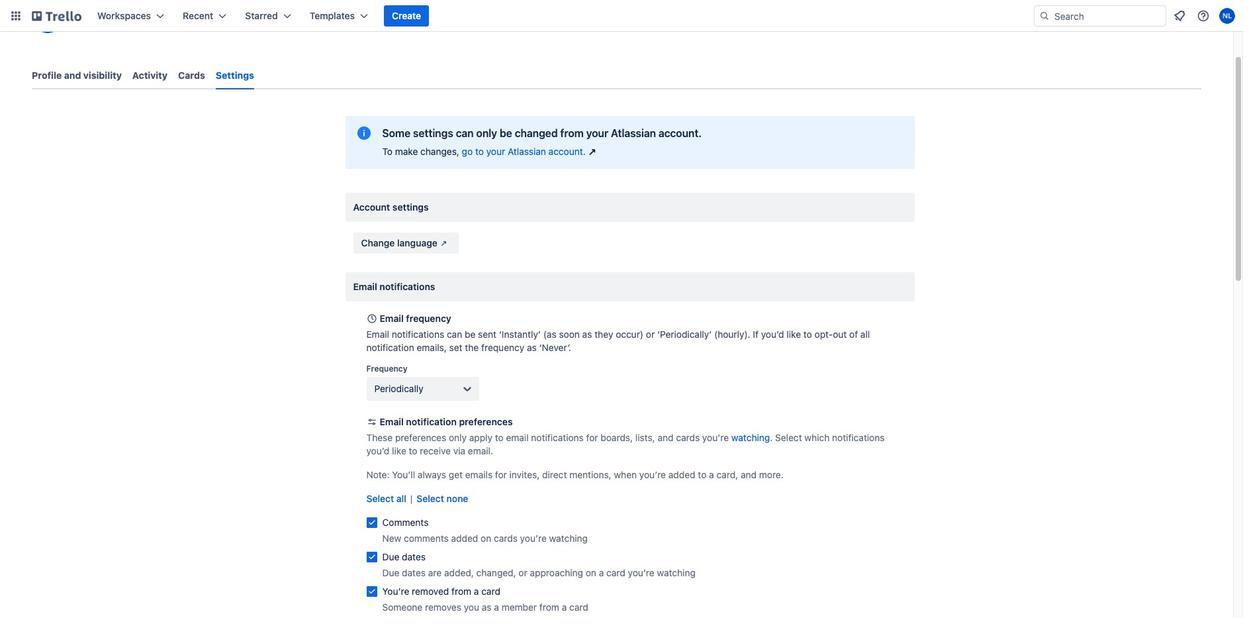 Task type: describe. For each thing, give the bounding box(es) containing it.
can for notifications
[[447, 329, 463, 340]]

1 vertical spatial all
[[397, 493, 407, 504]]

can for settings
[[456, 127, 474, 139]]

like inside 'email notifications can be sent 'instantly' (as soon as they occur) or 'periodically' (hourly). if you'd like to opt-out of all notification emails, set the frequency as 'never'.'
[[787, 329, 802, 340]]

more.
[[760, 469, 784, 480]]

settings
[[216, 70, 254, 81]]

templates
[[310, 10, 355, 21]]

none
[[447, 493, 469, 504]]

invites,
[[510, 469, 540, 480]]

1 horizontal spatial account.
[[659, 127, 702, 139]]

0 horizontal spatial cards
[[494, 533, 518, 544]]

removes
[[425, 601, 462, 613]]

2 vertical spatial as
[[482, 601, 492, 613]]

language
[[397, 237, 438, 248]]

you
[[464, 601, 480, 613]]

visibility
[[83, 70, 122, 81]]

to left email
[[495, 432, 504, 443]]

select all | select none
[[367, 493, 469, 504]]

cards
[[178, 70, 205, 81]]

to inside 'email notifications can be sent 'instantly' (as soon as they occur) or 'periodically' (hourly). if you'd like to opt-out of all notification emails, set the frequency as 'never'.'
[[804, 329, 813, 340]]

0 vertical spatial your
[[587, 127, 609, 139]]

to right go
[[476, 146, 484, 157]]

emails
[[466, 469, 493, 480]]

'never'.
[[540, 342, 572, 353]]

2 horizontal spatial as
[[583, 329, 592, 340]]

0 horizontal spatial card
[[482, 586, 501, 597]]

via
[[454, 445, 466, 456]]

workspaces button
[[89, 5, 172, 26]]

they
[[595, 329, 614, 340]]

always
[[418, 469, 447, 480]]

note:
[[367, 469, 390, 480]]

notifications inside . select which notifications you'd like to receive via email.
[[833, 432, 885, 443]]

1 horizontal spatial be
[[500, 127, 513, 139]]

go
[[462, 146, 473, 157]]

search image
[[1040, 11, 1051, 21]]

like inside . select which notifications you'd like to receive via email.
[[392, 445, 407, 456]]

select none button
[[417, 492, 469, 505]]

new
[[383, 533, 402, 544]]

when
[[614, 469, 637, 480]]

create
[[392, 10, 421, 21]]

you'll
[[392, 469, 415, 480]]

of
[[850, 329, 859, 340]]

some settings can only be changed from your atlassian account.
[[383, 127, 702, 139]]

opt-
[[815, 329, 833, 340]]

profile and visibility link
[[32, 64, 122, 87]]

create button
[[384, 5, 429, 26]]

comments
[[383, 517, 429, 528]]

a right approaching
[[599, 567, 604, 578]]

0 horizontal spatial atlassian
[[508, 146, 546, 157]]

0 horizontal spatial or
[[519, 567, 528, 578]]

notifications inside 'email notifications can be sent 'instantly' (as soon as they occur) or 'periodically' (hourly). if you'd like to opt-out of all notification emails, set the frequency as 'never'.'
[[392, 329, 445, 340]]

someone removes you as a member from a card
[[383, 601, 589, 613]]

email for email notifications
[[353, 281, 377, 292]]

some
[[383, 127, 411, 139]]

profile
[[32, 70, 62, 81]]

email for email frequency
[[380, 313, 404, 324]]

1 vertical spatial as
[[527, 342, 537, 353]]

1 vertical spatial notification
[[406, 416, 457, 427]]

you'd inside 'email notifications can be sent 'instantly' (as soon as they occur) or 'periodically' (hourly). if you'd like to opt-out of all notification emails, set the frequency as 'never'.'
[[762, 329, 785, 340]]

to
[[383, 146, 393, 157]]

go to your atlassian account.
[[462, 146, 586, 157]]

workspaces
[[97, 10, 151, 21]]

2 vertical spatial and
[[741, 469, 757, 480]]

or inside 'email notifications can be sent 'instantly' (as soon as they occur) or 'periodically' (hourly). if you'd like to opt-out of all notification emails, set the frequency as 'never'.'
[[646, 329, 655, 340]]

'periodically'
[[658, 329, 712, 340]]

account. inside go to your atlassian account. link
[[549, 146, 586, 157]]

all inside 'email notifications can be sent 'instantly' (as soon as they occur) or 'periodically' (hourly). if you'd like to opt-out of all notification emails, set the frequency as 'never'.'
[[861, 329, 871, 340]]

email notifications
[[353, 281, 435, 292]]

you're removed from a card
[[383, 586, 501, 597]]

added,
[[444, 567, 474, 578]]

settings link
[[216, 64, 254, 89]]

are
[[428, 567, 442, 578]]

'instantly'
[[499, 329, 541, 340]]

to make changes,
[[383, 146, 462, 157]]

activity link
[[132, 64, 168, 87]]

note: you'll always get emails for invites, direct mentions, when you're added to a card, and more.
[[367, 469, 784, 480]]

set
[[450, 342, 463, 353]]

1 vertical spatial on
[[586, 567, 597, 578]]

select inside . select which notifications you'd like to receive via email.
[[776, 432, 803, 443]]

0 vertical spatial on
[[481, 533, 492, 544]]

1 horizontal spatial and
[[658, 432, 674, 443]]

due dates are added, changed, or approaching on a card you're watching
[[383, 567, 696, 578]]

Search field
[[1051, 6, 1166, 26]]

1 horizontal spatial card
[[570, 601, 589, 613]]

email
[[506, 432, 529, 443]]

comments
[[404, 533, 449, 544]]

starred
[[245, 10, 278, 21]]

starred button
[[237, 5, 299, 26]]

email for email notifications can be sent 'instantly' (as soon as they occur) or 'periodically' (hourly). if you'd like to opt-out of all notification emails, set the frequency as 'never'.
[[367, 329, 389, 340]]

notifications up email frequency
[[380, 281, 435, 292]]

from for member
[[540, 601, 560, 613]]

1 vertical spatial for
[[495, 469, 507, 480]]

profile and visibility
[[32, 70, 122, 81]]

.
[[771, 432, 773, 443]]

a left member
[[494, 601, 499, 613]]

receive
[[420, 445, 451, 456]]

sm image
[[438, 236, 451, 250]]

due for due dates are added, changed, or approaching on a card you're watching
[[383, 567, 400, 578]]

changed
[[515, 127, 558, 139]]

templates button
[[302, 5, 376, 26]]

. select which notifications you'd like to receive via email.
[[367, 432, 885, 456]]

changed,
[[477, 567, 516, 578]]

0 horizontal spatial added
[[451, 533, 478, 544]]

change language link
[[353, 232, 459, 254]]



Task type: vqa. For each thing, say whether or not it's contained in the screenshot.
GET TRELLO FOR FREE link
no



Task type: locate. For each thing, give the bounding box(es) containing it.
2 due from the top
[[383, 567, 400, 578]]

1 horizontal spatial added
[[669, 469, 696, 480]]

email inside 'email notifications can be sent 'instantly' (as soon as they occur) or 'periodically' (hourly). if you'd like to opt-out of all notification emails, set the frequency as 'never'.'
[[367, 329, 389, 340]]

1 horizontal spatial select
[[417, 493, 444, 504]]

0 vertical spatial atlassian
[[611, 127, 656, 139]]

1 vertical spatial atlassian
[[508, 146, 546, 157]]

all right of
[[861, 329, 871, 340]]

member
[[502, 601, 537, 613]]

to left 'opt-'
[[804, 329, 813, 340]]

cards up changed,
[[494, 533, 518, 544]]

to left card,
[[698, 469, 707, 480]]

new comments added on cards you're watching
[[383, 533, 588, 544]]

as
[[583, 329, 592, 340], [527, 342, 537, 353], [482, 601, 492, 613]]

soon
[[559, 329, 580, 340]]

1 vertical spatial only
[[449, 432, 467, 443]]

0 vertical spatial all
[[861, 329, 871, 340]]

or right changed,
[[519, 567, 528, 578]]

1 horizontal spatial for
[[587, 432, 599, 443]]

added left card,
[[669, 469, 696, 480]]

go to your atlassian account. link
[[462, 145, 599, 158]]

1 due from the top
[[383, 551, 400, 562]]

1 dates from the top
[[402, 551, 426, 562]]

or right occur)
[[646, 329, 655, 340]]

dates down due dates
[[402, 567, 426, 578]]

on
[[481, 533, 492, 544], [586, 567, 597, 578]]

0 vertical spatial cards
[[676, 432, 700, 443]]

for
[[587, 432, 599, 443], [495, 469, 507, 480]]

make
[[395, 146, 418, 157]]

settings for account
[[393, 201, 429, 213]]

1 horizontal spatial atlassian
[[611, 127, 656, 139]]

to left the receive
[[409, 445, 418, 456]]

a
[[710, 469, 715, 480], [599, 567, 604, 578], [474, 586, 479, 597], [494, 601, 499, 613], [562, 601, 567, 613]]

frequency
[[406, 313, 452, 324], [482, 342, 525, 353]]

and right profile
[[64, 70, 81, 81]]

1 horizontal spatial like
[[787, 329, 802, 340]]

1 horizontal spatial frequency
[[482, 342, 525, 353]]

0 horizontal spatial from
[[452, 586, 472, 597]]

0 horizontal spatial all
[[397, 493, 407, 504]]

1 vertical spatial preferences
[[395, 432, 447, 443]]

1 vertical spatial card
[[482, 586, 501, 597]]

settings up changes,
[[413, 127, 454, 139]]

settings for some
[[413, 127, 454, 139]]

due
[[383, 551, 400, 562], [383, 567, 400, 578]]

and right lists,
[[658, 432, 674, 443]]

0 horizontal spatial you'd
[[367, 445, 390, 456]]

2 vertical spatial from
[[540, 601, 560, 613]]

email
[[353, 281, 377, 292], [380, 313, 404, 324], [367, 329, 389, 340], [380, 416, 404, 427]]

0 notifications image
[[1172, 8, 1188, 24]]

1 horizontal spatial cards
[[676, 432, 700, 443]]

someone
[[383, 601, 423, 613]]

can
[[456, 127, 474, 139], [447, 329, 463, 340]]

due down new
[[383, 551, 400, 562]]

dates down comments on the left of the page
[[402, 551, 426, 562]]

like left 'opt-'
[[787, 329, 802, 340]]

dates for due dates are added, changed, or approaching on a card you're watching
[[402, 567, 426, 578]]

0 vertical spatial only
[[477, 127, 498, 139]]

0 vertical spatial account.
[[659, 127, 702, 139]]

from right changed on the top left of page
[[561, 127, 584, 139]]

0 vertical spatial from
[[561, 127, 584, 139]]

0 vertical spatial be
[[500, 127, 513, 139]]

1 vertical spatial or
[[519, 567, 528, 578]]

removed
[[412, 586, 449, 597]]

email for email notification preferences
[[380, 416, 404, 427]]

1 vertical spatial like
[[392, 445, 407, 456]]

1 horizontal spatial all
[[861, 329, 871, 340]]

1 vertical spatial settings
[[393, 201, 429, 213]]

back to home image
[[32, 5, 81, 26]]

frequency
[[367, 364, 408, 374]]

recent
[[183, 10, 213, 21]]

notifications up direct
[[532, 432, 584, 443]]

1 horizontal spatial as
[[527, 342, 537, 353]]

primary element
[[0, 0, 1244, 32]]

1 horizontal spatial from
[[540, 601, 560, 613]]

1 horizontal spatial only
[[477, 127, 498, 139]]

cards right lists,
[[676, 432, 700, 443]]

and
[[64, 70, 81, 81], [658, 432, 674, 443], [741, 469, 757, 480]]

2 horizontal spatial and
[[741, 469, 757, 480]]

1 vertical spatial watching
[[550, 533, 588, 544]]

as down 'instantly'
[[527, 342, 537, 353]]

occur)
[[616, 329, 644, 340]]

frequency inside 'email notifications can be sent 'instantly' (as soon as they occur) or 'periodically' (hourly). if you'd like to opt-out of all notification emails, set the frequency as 'never'.'
[[482, 342, 525, 353]]

be up go to your atlassian account.
[[500, 127, 513, 139]]

be inside 'email notifications can be sent 'instantly' (as soon as they occur) or 'periodically' (hourly). if you'd like to opt-out of all notification emails, set the frequency as 'never'.'
[[465, 329, 476, 340]]

0 vertical spatial like
[[787, 329, 802, 340]]

open information menu image
[[1198, 9, 1211, 23]]

0 vertical spatial or
[[646, 329, 655, 340]]

0 vertical spatial as
[[583, 329, 592, 340]]

added up added,
[[451, 533, 478, 544]]

you'd inside . select which notifications you'd like to receive via email.
[[367, 445, 390, 456]]

a left card,
[[710, 469, 715, 480]]

2 vertical spatial card
[[570, 601, 589, 613]]

can up go
[[456, 127, 474, 139]]

or
[[646, 329, 655, 340], [519, 567, 528, 578]]

card,
[[717, 469, 739, 480]]

like down these
[[392, 445, 407, 456]]

be
[[500, 127, 513, 139], [465, 329, 476, 340]]

email.
[[468, 445, 494, 456]]

these preferences only apply to email notifications for boards, lists, and cards you're watching
[[367, 432, 771, 443]]

watching
[[732, 432, 771, 443], [550, 533, 588, 544], [657, 567, 696, 578]]

watching link
[[732, 432, 771, 443]]

email down change
[[353, 281, 377, 292]]

on up changed,
[[481, 533, 492, 544]]

2 dates from the top
[[402, 567, 426, 578]]

select right .
[[776, 432, 803, 443]]

as left they
[[583, 329, 592, 340]]

all left |
[[397, 493, 407, 504]]

1 vertical spatial you'd
[[367, 445, 390, 456]]

email up these
[[380, 416, 404, 427]]

card up someone removes you as a member from a card
[[482, 586, 501, 597]]

as right you
[[482, 601, 492, 613]]

preferences up the receive
[[395, 432, 447, 443]]

2 horizontal spatial from
[[561, 127, 584, 139]]

0 horizontal spatial and
[[64, 70, 81, 81]]

settings
[[413, 127, 454, 139], [393, 201, 429, 213]]

0 vertical spatial added
[[669, 469, 696, 480]]

approaching
[[530, 567, 584, 578]]

and right card,
[[741, 469, 757, 480]]

activity
[[132, 70, 168, 81]]

apply
[[469, 432, 493, 443]]

notification up frequency
[[367, 342, 414, 353]]

atlassian
[[611, 127, 656, 139], [508, 146, 546, 157]]

email up frequency
[[367, 329, 389, 340]]

1 vertical spatial be
[[465, 329, 476, 340]]

0 horizontal spatial like
[[392, 445, 407, 456]]

emails,
[[417, 342, 447, 353]]

on right approaching
[[586, 567, 597, 578]]

0 horizontal spatial for
[[495, 469, 507, 480]]

change
[[361, 237, 395, 248]]

0 vertical spatial settings
[[413, 127, 454, 139]]

0 vertical spatial for
[[587, 432, 599, 443]]

only up via
[[449, 432, 467, 443]]

select all button
[[367, 492, 407, 505]]

0 horizontal spatial watching
[[550, 533, 588, 544]]

0 horizontal spatial on
[[481, 533, 492, 544]]

you'd right if
[[762, 329, 785, 340]]

(hourly).
[[715, 329, 751, 340]]

0 vertical spatial frequency
[[406, 313, 452, 324]]

0 vertical spatial notification
[[367, 342, 414, 353]]

1 vertical spatial dates
[[402, 567, 426, 578]]

notifications down email frequency
[[392, 329, 445, 340]]

get
[[449, 469, 463, 480]]

0 vertical spatial preferences
[[459, 416, 513, 427]]

1 vertical spatial can
[[447, 329, 463, 340]]

you'd down these
[[367, 445, 390, 456]]

sent
[[478, 329, 497, 340]]

to inside . select which notifications you'd like to receive via email.
[[409, 445, 418, 456]]

0 vertical spatial due
[[383, 551, 400, 562]]

1 vertical spatial due
[[383, 567, 400, 578]]

preferences up the apply
[[459, 416, 513, 427]]

be up the
[[465, 329, 476, 340]]

only up go to your atlassian account.
[[477, 127, 498, 139]]

direct
[[543, 469, 567, 480]]

0 horizontal spatial your
[[487, 146, 506, 157]]

these
[[367, 432, 393, 443]]

2 vertical spatial watching
[[657, 567, 696, 578]]

which
[[805, 432, 830, 443]]

select right |
[[417, 493, 444, 504]]

for right emails
[[495, 469, 507, 480]]

out
[[833, 329, 847, 340]]

email notification preferences
[[380, 416, 513, 427]]

0 horizontal spatial select
[[367, 493, 394, 504]]

if
[[753, 329, 759, 340]]

noah lott (noahlott1) image
[[32, 1, 64, 33]]

account
[[353, 201, 390, 213]]

1 vertical spatial from
[[452, 586, 472, 597]]

1 horizontal spatial on
[[586, 567, 597, 578]]

can up set
[[447, 329, 463, 340]]

0 vertical spatial can
[[456, 127, 474, 139]]

the
[[465, 342, 479, 353]]

notification inside 'email notifications can be sent 'instantly' (as soon as they occur) or 'periodically' (hourly). if you'd like to opt-out of all notification emails, set the frequency as 'never'.'
[[367, 342, 414, 353]]

0 vertical spatial card
[[607, 567, 626, 578]]

1 horizontal spatial or
[[646, 329, 655, 340]]

1 vertical spatial cards
[[494, 533, 518, 544]]

2 horizontal spatial watching
[[732, 432, 771, 443]]

email frequency
[[380, 313, 452, 324]]

0 horizontal spatial frequency
[[406, 313, 452, 324]]

0 vertical spatial and
[[64, 70, 81, 81]]

0 vertical spatial dates
[[402, 551, 426, 562]]

account settings
[[353, 201, 429, 213]]

boards,
[[601, 432, 633, 443]]

frequency down sent
[[482, 342, 525, 353]]

1 vertical spatial added
[[451, 533, 478, 544]]

1 horizontal spatial you'd
[[762, 329, 785, 340]]

select down the note:
[[367, 493, 394, 504]]

from right member
[[540, 601, 560, 613]]

cards link
[[178, 64, 205, 87]]

due for due dates
[[383, 551, 400, 562]]

1 vertical spatial your
[[487, 146, 506, 157]]

for left boards,
[[587, 432, 599, 443]]

0 vertical spatial watching
[[732, 432, 771, 443]]

you're
[[703, 432, 729, 443], [640, 469, 666, 480], [520, 533, 547, 544], [628, 567, 655, 578]]

frequency up emails,
[[406, 313, 452, 324]]

switch to… image
[[9, 9, 23, 23]]

a up you
[[474, 586, 479, 597]]

0 horizontal spatial preferences
[[395, 432, 447, 443]]

from
[[561, 127, 584, 139], [452, 586, 472, 597], [540, 601, 560, 613]]

a down approaching
[[562, 601, 567, 613]]

changes,
[[421, 146, 460, 157]]

1 horizontal spatial preferences
[[459, 416, 513, 427]]

1 vertical spatial account.
[[549, 146, 586, 157]]

due up you're
[[383, 567, 400, 578]]

you're
[[383, 586, 410, 597]]

1 horizontal spatial watching
[[657, 567, 696, 578]]

notification
[[367, 342, 414, 353], [406, 416, 457, 427]]

0 horizontal spatial be
[[465, 329, 476, 340]]

0 horizontal spatial only
[[449, 432, 467, 443]]

to
[[476, 146, 484, 157], [804, 329, 813, 340], [495, 432, 504, 443], [409, 445, 418, 456], [698, 469, 707, 480]]

periodically
[[375, 383, 424, 394]]

from down added,
[[452, 586, 472, 597]]

email down email notifications
[[380, 313, 404, 324]]

noah lott (noahlott1) image
[[1220, 8, 1236, 24]]

dates
[[402, 551, 426, 562], [402, 567, 426, 578]]

your right changed on the top left of page
[[587, 127, 609, 139]]

change language
[[361, 237, 438, 248]]

notifications right which
[[833, 432, 885, 443]]

1 vertical spatial frequency
[[482, 342, 525, 353]]

all
[[861, 329, 871, 340], [397, 493, 407, 504]]

|
[[411, 493, 413, 504]]

email notifications can be sent 'instantly' (as soon as they occur) or 'periodically' (hourly). if you'd like to opt-out of all notification emails, set the frequency as 'never'.
[[367, 329, 871, 353]]

2 horizontal spatial card
[[607, 567, 626, 578]]

settings up 'language'
[[393, 201, 429, 213]]

lists,
[[636, 432, 656, 443]]

only
[[477, 127, 498, 139], [449, 432, 467, 443]]

due dates
[[383, 551, 426, 562]]

from for changed
[[561, 127, 584, 139]]

1 horizontal spatial your
[[587, 127, 609, 139]]

0 vertical spatial you'd
[[762, 329, 785, 340]]

mentions,
[[570, 469, 612, 480]]

card down approaching
[[570, 601, 589, 613]]

can inside 'email notifications can be sent 'instantly' (as soon as they occur) or 'periodically' (hourly). if you'd like to opt-out of all notification emails, set the frequency as 'never'.'
[[447, 329, 463, 340]]

card right approaching
[[607, 567, 626, 578]]

notification up the receive
[[406, 416, 457, 427]]

0 horizontal spatial account.
[[549, 146, 586, 157]]

dates for due dates
[[402, 551, 426, 562]]

your right go
[[487, 146, 506, 157]]

preferences
[[459, 416, 513, 427], [395, 432, 447, 443]]



